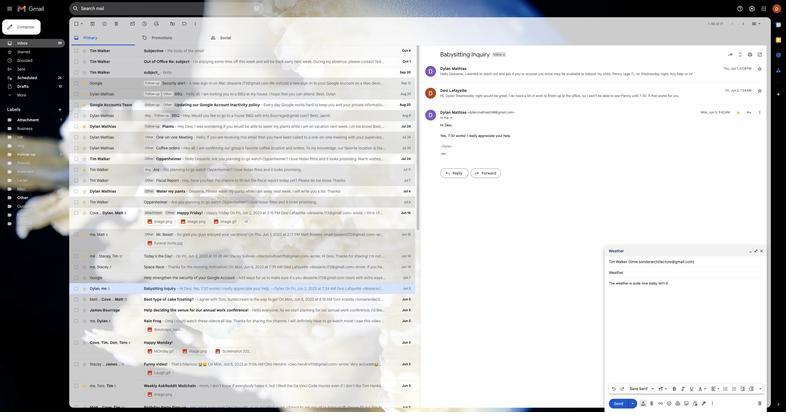 Task type: locate. For each thing, give the bounding box(es) containing it.
desi, up space race - thanks for the morning motivation! on mon, jun 5, 2023 at 7:39 am desi lafayette <desserie.l73@gmail.com> wrote: if you had to go on a mission to mars, who would you bring? -- desserie lafayette
[[327, 254, 335, 259]]

also
[[395, 406, 402, 411]]

help right we'll
[[484, 81, 492, 86]]

1 sign- from the left
[[201, 81, 210, 86]]

jul 24 for favorite
[[402, 146, 411, 150]]

3 row from the top
[[69, 67, 415, 78]]

1 or from the left
[[522, 72, 525, 76]]

like left tom
[[356, 384, 362, 389]]

1 vertical spatial able
[[250, 124, 258, 129]]

hanks.
[[371, 384, 382, 389]]

11 inside matt .. cove .. matt 11
[[124, 298, 127, 302]]

0 horizontal spatial fill
[[239, 178, 243, 183]]

water down chance
[[218, 189, 228, 194]]

jun 16 for and
[[401, 211, 411, 215]]

1 vertical spatial promising.
[[284, 168, 302, 172]]

10:28
[[213, 254, 222, 259]]

babysitting for babysitting inquiry
[[441, 51, 470, 58]]

attach files image
[[650, 401, 655, 407]]

re:
[[169, 59, 175, 64]]

happy for happy friday! - happy friday on fri, jun 2, 2023 at 2:15 pm desi lafayette <desserie.l73@gmail.com> wrote: i think i'll go see a movie and grab dinner somewhere on fri, jun 2, 2023 at 3:46 pm james bourrage
[[177, 211, 189, 216]]

image.png up 😭 "image"
[[189, 349, 207, 354]]

24
[[407, 125, 411, 129], [407, 135, 411, 139], [407, 146, 411, 150], [407, 157, 411, 161]]

23 row from the top
[[69, 305, 415, 316]]

1 vertical spatial works!
[[210, 287, 221, 292]]

1 vertical spatial aranda
[[456, 384, 468, 389]]

aug for hello all, i am inviting you to a bbq at my house. i hope that you can attend. best, dylan
[[401, 92, 407, 96]]

0 horizontal spatial nice
[[429, 298, 436, 302]]

0 horizontal spatial hi
[[180, 287, 183, 292]]

films for oppenheimer - are you planning to go watch oppenheimer? i love nolan films and it looks promising.
[[270, 200, 278, 205]]

0 horizontal spatial 11
[[122, 363, 124, 367]]

2 7 from the top
[[409, 276, 411, 280]]

inquiry inside 'row'
[[164, 287, 176, 292]]

of right kinds
[[427, 254, 431, 259]]

1 for 1
[[61, 118, 62, 122]]

weather
[[616, 282, 629, 286]]

you right write
[[311, 189, 317, 194]]

0 vertical spatial 8
[[409, 114, 411, 118]]

2 not starred checkbox from the top
[[758, 88, 763, 93]]

0 horizontal spatial one
[[171, 135, 178, 140]]

0 horizontal spatial 7:30
[[201, 287, 209, 292]]

0 vertical spatial looks
[[330, 157, 339, 162]]

1 horizontal spatial new
[[293, 81, 300, 86]]

None checkbox
[[74, 48, 79, 54], [74, 102, 79, 108], [74, 124, 79, 129], [74, 135, 79, 140], [74, 189, 79, 194], [74, 200, 79, 205], [74, 232, 79, 238], [74, 254, 79, 259], [74, 265, 79, 270], [74, 276, 79, 281], [74, 297, 79, 303], [74, 362, 79, 368], [74, 48, 79, 54], [74, 102, 79, 108], [74, 124, 79, 129], [74, 135, 79, 140], [74, 189, 79, 194], [74, 200, 79, 205], [74, 232, 79, 238], [74, 254, 79, 259], [74, 265, 79, 270], [74, 276, 79, 281], [74, 297, 79, 303], [74, 362, 79, 368]]

0 horizontal spatial pants
[[175, 189, 185, 194]]

promising. for dog are - you planning to go watch oppenheimer? i love nolan films and it looks promising.
[[284, 168, 302, 172]]

13 row from the top
[[69, 175, 415, 186]]

all
[[221, 319, 225, 324], [319, 406, 322, 411]]

jul left further
[[402, 135, 407, 139]]

2 jun 14 from the top
[[402, 265, 411, 269]]

tab list containing primary
[[69, 30, 772, 45]]

2 cell from the top
[[144, 232, 506, 249]]

sep 30
[[400, 70, 411, 74]]

hi,
[[441, 94, 445, 98], [421, 287, 425, 292]]

26 row from the top
[[69, 359, 511, 381]]

what
[[443, 406, 451, 411]]

space
[[144, 265, 155, 270]]

delete image
[[114, 21, 119, 27]]

1 vertical spatial not starred image
[[758, 88, 763, 93]]

is inside 'text field'
[[630, 282, 632, 286]]

a left bit
[[525, 94, 527, 98]]

2 new from the left
[[293, 81, 300, 86]]

1 vertical spatial thanks
[[168, 265, 180, 270]]

thanks inside 'cell'
[[234, 319, 246, 324]]

oct right any at the top
[[403, 60, 409, 64]]

2 😂 image from the left
[[379, 363, 384, 368]]

1 vertical spatial 14
[[408, 265, 411, 269]]

6 tim walker from the top
[[90, 178, 108, 183]]

your down know!
[[357, 135, 364, 140]]

babysitting up 'type'
[[144, 287, 163, 292]]

favorite down meeting
[[345, 146, 358, 151]]

mathias for other coffee orders - hey all, i am confirming our group's favorite coffee location and orders. to my knowledge, our favorite location is starbucks. is this correct? my favorite order is an iced chai latte with oatmilk.
[[100, 146, 114, 151]]

tab list
[[772, 17, 787, 393], [69, 30, 772, 45]]

cat up dog link
[[17, 135, 23, 140]]

1 vertical spatial 16
[[408, 233, 411, 237]]

all,
[[196, 92, 201, 97], [191, 146, 196, 151]]

follow-up inside labels navigation
[[17, 152, 36, 157]]

large link
[[17, 178, 27, 183]]

None checkbox
[[74, 21, 79, 27], [74, 59, 79, 64], [74, 70, 79, 75], [74, 81, 79, 86], [74, 91, 79, 97], [74, 113, 79, 119], [74, 146, 79, 151], [74, 156, 79, 162], [74, 167, 79, 173], [74, 178, 79, 184], [74, 211, 79, 216], [74, 286, 79, 292], [74, 308, 79, 313], [74, 319, 79, 324], [74, 341, 79, 346], [74, 384, 79, 389], [74, 406, 79, 411], [74, 21, 79, 27], [74, 59, 79, 64], [74, 70, 79, 75], [74, 81, 79, 86], [74, 91, 79, 97], [74, 113, 79, 119], [74, 146, 79, 151], [74, 156, 79, 162], [74, 167, 79, 173], [74, 178, 79, 184], [74, 211, 79, 216], [74, 286, 79, 292], [74, 308, 79, 313], [74, 319, 79, 324], [74, 341, 79, 346], [74, 384, 79, 389], [74, 406, 79, 411]]

out
[[493, 72, 498, 76], [244, 178, 250, 183], [365, 406, 371, 411]]

would
[[484, 94, 493, 98], [234, 124, 244, 129], [441, 265, 451, 270], [467, 287, 478, 292], [465, 319, 476, 324]]

really up chai
[[469, 134, 478, 138]]

list.
[[321, 189, 327, 194]]

or left 'inf'
[[685, 72, 688, 76]]

you right the "then"
[[267, 135, 273, 140]]

nice inside 'text field'
[[642, 282, 648, 286]]

inbox inside button
[[494, 53, 502, 57]]

0 horizontal spatial bourrage
[[103, 308, 120, 313]]

0 horizontal spatial all
[[221, 319, 225, 324]]

jun 16 for here
[[402, 233, 411, 237]]

1 vertical spatial oppenheimer
[[144, 200, 168, 205]]

a up 'today,' on the right bottom of the page
[[426, 298, 428, 302]]

row containing google accounts team
[[69, 100, 415, 110]]

add to tasks image
[[154, 21, 159, 27]]

Not starred checkbox
[[758, 66, 763, 71], [758, 88, 763, 93]]

favorite left coffee
[[245, 146, 258, 151]]

😂 image
[[374, 363, 379, 368], [379, 363, 384, 368]]

1 vertical spatial hello
[[186, 92, 195, 97]]

for right excited
[[488, 298, 493, 302]]

up inside labels navigation
[[31, 152, 36, 157]]

image.gif
[[221, 220, 237, 224]]

😭 image
[[198, 363, 203, 368]]

0 horizontal spatial please
[[206, 189, 217, 194]]

films down to
[[310, 157, 318, 162]]

mr.
[[156, 233, 162, 237]]

2023 left 8:18 in the left of the page
[[306, 298, 314, 302]]

18 row from the top
[[69, 251, 500, 262]]

office
[[157, 59, 168, 64]]

21 row from the top
[[69, 284, 511, 295]]

5 tim walker from the top
[[90, 168, 108, 172]]

mon, jun 5, 9:42 am cell
[[701, 110, 731, 115]]

party
[[161, 406, 171, 411]]

jun 14 for these
[[402, 254, 411, 259]]

out
[[144, 59, 151, 64]]

outdated
[[17, 204, 34, 209]]

google up 'dylan , me 3'
[[90, 276, 102, 281]]

you right "inviting"
[[223, 92, 229, 97]]

oct for oct 4
[[402, 49, 408, 53]]

weather dialog
[[605, 246, 767, 413]]

undo ‪(⌘z)‬ image
[[612, 387, 617, 392]]

night
[[476, 94, 483, 98], [458, 287, 466, 292]]

planning
[[226, 157, 241, 162], [170, 168, 185, 172], [185, 200, 200, 205]]

2 vertical spatial dog
[[145, 168, 151, 172]]

1 vertical spatial like
[[356, 384, 362, 389]]

so
[[177, 233, 182, 237]]

16 for here
[[408, 233, 411, 237]]

0 vertical spatial night
[[476, 94, 483, 98]]

on
[[230, 211, 235, 216], [457, 211, 462, 216], [249, 233, 254, 237], [176, 254, 181, 259], [229, 265, 234, 270], [285, 287, 290, 292], [279, 298, 284, 302], [208, 362, 213, 367], [384, 362, 389, 367], [393, 384, 398, 389]]

week. left during
[[303, 59, 313, 64]]

sans serif option
[[629, 387, 651, 392]]

not starred image for lafayette
[[758, 88, 763, 93]]

starred image
[[736, 110, 741, 115]]

4 cell from the top
[[144, 341, 388, 357]]

7 tim walker from the top
[[90, 200, 108, 205]]

hey for hey desi, i was wondering if you would be able to water my plants while i am on vacation next week. let me know! best, dylan
[[178, 124, 184, 129]]

2 help from the top
[[144, 308, 152, 313]]

nolan down to
[[299, 157, 309, 162]]

to left reach
[[480, 72, 483, 76]]

are down 'report'
[[171, 200, 177, 205]]

.. up me , matt 6
[[100, 211, 102, 216]]

happy left friday!
[[177, 211, 189, 216]]

7:30.
[[640, 94, 648, 98]]

2 vertical spatial films
[[270, 200, 278, 205]]

1 horizontal spatial 4
[[129, 341, 130, 345]]

2 horizontal spatial week.
[[339, 124, 349, 129]]

2 vertical spatial are
[[171, 200, 177, 205]]

2 horizontal spatial 1
[[709, 22, 710, 26]]

4 tim walker from the top
[[90, 157, 110, 162]]

1 horizontal spatial 2
[[110, 265, 112, 269]]

not,
[[468, 81, 475, 86]]

11
[[409, 168, 411, 172], [124, 298, 127, 302], [122, 363, 124, 367]]

next right vacation
[[330, 124, 338, 129]]

0 horizontal spatial great,
[[484, 287, 494, 292]]

1 vertical spatial nolan
[[244, 168, 254, 172]]

thanks!
[[328, 189, 341, 194]]

jun 14 up jun 7 at bottom
[[402, 265, 411, 269]]

0 vertical spatial aranda
[[342, 298, 354, 302]]

1 vertical spatial yes,
[[193, 287, 200, 292]]

2 vertical spatial 11
[[122, 363, 124, 367]]

2 14 from the top
[[408, 265, 411, 269]]

1 vertical spatial thu,
[[255, 233, 262, 237]]

8 row from the top
[[69, 121, 415, 132]]

1 cell from the top
[[144, 211, 537, 227]]

see inside 'cell'
[[386, 211, 392, 216]]

not starred checkbox right 7:24 am
[[758, 88, 763, 93]]

desi down <staceysullivan95@gmail.com>
[[284, 265, 291, 270]]

for inside list
[[669, 94, 673, 98]]

other inside other oppenheimer - hello desserie, are you planning to go watch oppenheimer? i love nolan films and it looks promising. warm wishes, tim
[[145, 157, 154, 161]]

search mail image
[[71, 4, 81, 14]]

but inside 'cell'
[[269, 384, 275, 389]]

settings image
[[749, 5, 756, 12]]

.. for cove .. dylan , matt 8
[[100, 211, 102, 216]]

advanced search options image
[[251, 3, 262, 14]]

me up me .. stacey , tim 12
[[90, 232, 95, 237]]

row
[[69, 45, 415, 56], [69, 56, 423, 67], [69, 67, 415, 78], [69, 78, 520, 89], [69, 89, 415, 100], [69, 100, 415, 110], [69, 110, 415, 121], [69, 121, 415, 132], [69, 132, 456, 143], [69, 143, 509, 154], [69, 154, 415, 165], [69, 165, 415, 175], [69, 175, 415, 186], [69, 186, 415, 197], [69, 197, 415, 208], [69, 208, 537, 230], [69, 230, 506, 251], [69, 251, 500, 262], [69, 262, 507, 273], [69, 273, 415, 284], [69, 284, 511, 295], [69, 295, 524, 305], [69, 305, 415, 316], [69, 316, 488, 338], [69, 338, 415, 359], [69, 359, 511, 381], [69, 381, 517, 403], [69, 403, 509, 413]]

cove up me , matt 6
[[90, 211, 99, 216]]

some
[[215, 59, 224, 64]]

7 for fiscal report
[[409, 179, 411, 183]]

appreciate inside 'row'
[[234, 287, 252, 292]]

<toroaranda02@gmail.com> inside 'cell'
[[469, 384, 517, 389]]

morning
[[194, 265, 208, 270]]

help. up 'oatmilk.'
[[504, 134, 511, 138]]

this inside 'cell'
[[364, 319, 371, 324]]

a inside 'cell'
[[393, 211, 395, 216]]

hi inside list
[[441, 123, 444, 128]]

am left sending
[[437, 233, 442, 237]]

babysitting inside 'row'
[[144, 287, 163, 292]]

0 vertical spatial babysitting
[[441, 51, 470, 58]]

follow-up
[[145, 92, 160, 96], [145, 103, 160, 107], [155, 114, 169, 118], [17, 152, 36, 157]]

2 tim walker from the top
[[90, 59, 110, 64]]

1
[[709, 22, 710, 26], [410, 60, 411, 64], [61, 118, 62, 122]]

4 inside cove , tim , don , toro 4
[[129, 341, 130, 345]]

monday!
[[157, 341, 173, 346]]

toggle confidential mode image
[[693, 401, 698, 407]]

plants
[[280, 124, 290, 129]]

promising. for oppenheimer - are you planning to go watch oppenheimer? i love nolan films and it looks promising.
[[299, 200, 317, 205]]

0 horizontal spatial new
[[193, 81, 200, 86]]

0 vertical spatial are
[[212, 157, 218, 162]]

help for help deciding the venue for our annual work conference! -
[[144, 308, 152, 313]]

1 help from the top
[[144, 276, 152, 281]]

1 vertical spatial next
[[330, 124, 338, 129]]

9 row from the top
[[69, 132, 456, 143]]

1 horizontal spatial aranda
[[456, 384, 468, 389]]

google down "absence,"
[[327, 81, 339, 86]]

1 horizontal spatial 11
[[124, 298, 127, 302]]

not
[[376, 254, 381, 259]]

more options image
[[711, 401, 715, 407]]

5, inside cell
[[716, 110, 718, 115]]

2 vertical spatial 4
[[129, 341, 130, 345]]

best, up --dylan
[[436, 135, 445, 140]]

fri, jun 2, 7:24 am cell
[[726, 88, 752, 93]]

pm
[[275, 211, 280, 216], [502, 211, 508, 216], [295, 233, 300, 237]]

<staceysullivan95@gmail.com>
[[256, 254, 309, 259]]

2
[[60, 153, 62, 157], [110, 265, 112, 269]]

14 row from the top
[[69, 186, 415, 197]]

more formatting options image
[[758, 387, 764, 392]]

0 vertical spatial 1,
[[737, 67, 740, 71]]

inbox inside labels navigation
[[17, 41, 28, 46]]

nolan for dog are - you planning to go watch oppenheimer? i love nolan films and it looks promising.
[[244, 168, 254, 172]]

a left list. in the left top of the page
[[318, 189, 320, 194]]

work right bit
[[536, 94, 544, 98]]

you,
[[403, 81, 411, 86]]

orders.
[[293, 146, 306, 151]]

yes, down help strengthen the security of your google account -
[[193, 287, 200, 292]]

2 horizontal spatial out
[[493, 72, 498, 76]]

james down cove , tim , don , toro 4
[[105, 362, 118, 367]]

14 for mission
[[408, 265, 411, 269]]

bbq - hello all, i am inviting you to a bbq at my house. i hope that you can attend. best, dylan
[[175, 92, 336, 97]]

grab
[[415, 211, 423, 216]]

x
[[390, 384, 392, 389]]

1 14 from the top
[[408, 254, 411, 259]]

10 row from the top
[[69, 143, 509, 154]]

labels navigation
[[0, 17, 69, 413]]

Message Body text field
[[609, 281, 763, 383]]

5 cell from the top
[[144, 362, 511, 378]]

1 vertical spatial help
[[484, 81, 492, 86]]

2 mac from the left
[[364, 81, 371, 86]]

0 vertical spatial <toroaranda02@gmail.com>
[[355, 298, 404, 302]]

0 horizontal spatial thanks
[[168, 265, 180, 270]]

up
[[156, 81, 160, 85], [156, 92, 160, 96], [558, 94, 562, 98], [156, 103, 160, 107], [165, 114, 169, 118], [156, 125, 160, 129], [31, 152, 36, 157], [182, 406, 187, 411], [249, 406, 254, 411]]

insert emoji ‪(⌘⇧2)‬ image
[[667, 401, 672, 407]]

0 vertical spatial funeral
[[490, 233, 502, 237]]

stuff!
[[338, 406, 347, 411]]

archive image
[[90, 21, 95, 27]]

chai
[[470, 146, 478, 151]]

1 vertical spatial 7
[[409, 276, 411, 280]]

thu, right vacations!
[[255, 233, 262, 237]]

0 horizontal spatial 12
[[119, 255, 122, 259]]

2 horizontal spatial don't
[[419, 81, 428, 86]]

great, inside list
[[499, 94, 508, 98]]

party!!
[[501, 298, 512, 302]]

finish
[[548, 94, 557, 98]]

do up party!!
[[497, 287, 501, 292]]

2,
[[737, 89, 740, 93], [249, 211, 252, 216], [476, 211, 479, 216], [195, 254, 198, 259], [305, 287, 308, 292]]

2 vertical spatial please
[[348, 406, 359, 411]]

0 vertical spatial wednesday
[[642, 72, 660, 76]]

main menu image
[[6, 5, 13, 12]]

1 not starred checkbox from the top
[[758, 66, 763, 71]]

2 vertical spatial oppenheimer?
[[222, 200, 248, 205]]

25 row from the top
[[69, 338, 415, 359]]

1 horizontal spatial on-
[[320, 135, 326, 140]]

Starred checkbox
[[736, 110, 741, 115]]

1 on- from the left
[[165, 135, 171, 140]]

0 vertical spatial 11
[[409, 168, 411, 172]]

redo ‪(⌘y)‬ image
[[620, 387, 626, 392]]

cell containing weekly askreddit mailchain
[[144, 384, 517, 400]]

2 inside labels navigation
[[60, 153, 62, 157]]

alert
[[178, 81, 186, 86]]

these left kinds
[[406, 254, 416, 259]]

mon, up x
[[390, 362, 399, 367]]

the left day!
[[158, 254, 164, 259]]

tim walker for jul 24
[[90, 157, 110, 162]]

1 vertical spatial wednesday
[[456, 94, 475, 98]]

0 vertical spatial not starred image
[[758, 66, 763, 71]]

list
[[421, 61, 763, 183]]

thanks down day!
[[168, 265, 180, 270]]

works! inside 'row'
[[210, 287, 221, 292]]

am right 8:12
[[441, 384, 446, 389]]

youtube link
[[17, 222, 32, 227]]

was left you,
[[396, 81, 402, 86]]

cat inside 'cell'
[[422, 319, 427, 324]]

1 vertical spatial while
[[246, 189, 255, 194]]

minimize image
[[749, 249, 753, 254]]

not starred image
[[758, 66, 763, 71], [758, 88, 763, 93]]

you left anyone
[[515, 72, 521, 76]]

cell
[[144, 211, 537, 227], [144, 232, 506, 249], [144, 319, 488, 335], [144, 341, 388, 357], [144, 362, 511, 378], [144, 384, 517, 400]]

1 jun 14 from the top
[[402, 254, 411, 259]]

2 vertical spatial week.
[[282, 189, 292, 194]]

Subject field
[[609, 270, 763, 276]]

None search field
[[69, 2, 264, 15]]

looks down knowledge,
[[330, 157, 339, 162]]

tim walker for jul 6
[[90, 200, 108, 205]]

social tab
[[206, 30, 274, 45]]

jul down jul 11 on the right top
[[404, 179, 409, 183]]

0 vertical spatial see
[[615, 94, 621, 98]]

wrote: left very
[[339, 362, 350, 367]]

weekly askreddit mailchain - hmm, i don't know if everybody hates it, but i liked the da vinci code movies even if i don't like tom hanks. tim x on mon, jun 5, 2023 at 8:12 am toro aranda <toroaranda02@gmail.com>
[[144, 384, 517, 389]]

with down policy
[[255, 113, 262, 118]]

22 row from the top
[[69, 295, 524, 305]]

jun 14
[[402, 254, 411, 259], [402, 265, 411, 269]]

sullivan
[[242, 254, 255, 259]]

promising. down write
[[299, 200, 317, 205]]

off
[[233, 59, 238, 64]]

0 horizontal spatial email
[[195, 48, 204, 53]]

oppenheimer? down coffee
[[263, 157, 288, 162]]

0 vertical spatial body
[[174, 48, 183, 53]]

3 cell from the top
[[144, 319, 488, 335]]

6 row from the top
[[69, 100, 415, 110]]

1 horizontal spatial know
[[545, 72, 553, 76]]

attachment
[[17, 118, 39, 123], [145, 211, 162, 215]]

help inside 'row'
[[484, 81, 492, 86]]

have right 'report'
[[191, 178, 199, 183]]

dylan mathias cell
[[441, 110, 515, 115]]

1 vertical spatial <toroaranda02@gmail.com>
[[469, 384, 517, 389]]

thu, inside cell
[[724, 67, 731, 71]]

6 for walker
[[409, 200, 411, 204]]

a
[[290, 81, 292, 86], [361, 81, 363, 86], [235, 92, 237, 97], [525, 94, 527, 98], [231, 113, 234, 118], [309, 135, 311, 140], [318, 189, 320, 194], [393, 211, 395, 216], [392, 254, 395, 259], [401, 265, 403, 270], [426, 298, 428, 302]]

be down the bbq - hey, would you like to go to a house bbq with info.bourrage@gmail.com? best, jacob
[[245, 124, 249, 129]]

have inside 'cell'
[[314, 319, 322, 324]]

are down confirming at top
[[212, 157, 218, 162]]

1 vertical spatial looks
[[274, 168, 283, 172]]

anything.
[[448, 81, 464, 86]]

dylan mathias for other coffee orders - hey all, i am confirming our group's favorite coffee location and orders. to my knowledge, our favorite location is starbucks. is this correct? my favorite order is an iced chai latte with oatmilk.
[[90, 146, 114, 151]]

jun inside cell
[[731, 89, 737, 93]]

row containing stacey
[[69, 359, 511, 381]]

policy
[[249, 103, 260, 107]]

mon, right 😄 icon
[[214, 362, 223, 367]]

1 7 from the top
[[409, 179, 411, 183]]

forward
[[482, 171, 497, 176]]

1 horizontal spatial 1
[[410, 60, 411, 64]]

oppenheimer? up chance
[[207, 168, 233, 172]]

let
[[311, 178, 315, 183]]

6 inside me , matt 6
[[106, 233, 108, 237]]

for
[[386, 59, 391, 64], [669, 94, 673, 98], [404, 135, 409, 140], [349, 254, 354, 259], [181, 265, 186, 270], [488, 298, 493, 302], [190, 308, 195, 313], [247, 319, 252, 324]]

more send options image
[[630, 402, 636, 407]]

inbox link
[[17, 41, 28, 46]]

work inside list
[[536, 94, 544, 98]]

7:24 am
[[741, 89, 752, 93]]

2 horizontal spatial email
[[425, 406, 434, 411]]

1 horizontal spatial films
[[270, 200, 278, 205]]

1 horizontal spatial planning
[[185, 200, 200, 205]]

happy monday! link
[[144, 341, 386, 346]]

😄 image
[[203, 363, 207, 368]]

italic ‪(⌘i)‬ image
[[681, 387, 686, 392]]

primary tab
[[69, 30, 137, 45]]

0 vertical spatial today
[[279, 178, 289, 183]]

1 horizontal spatial body
[[174, 48, 183, 53]]

17 row from the top
[[69, 230, 506, 251]]

walker
[[97, 48, 110, 53], [97, 59, 110, 64], [97, 70, 110, 75], [97, 157, 110, 162], [97, 168, 108, 172], [97, 178, 108, 183], [97, 200, 108, 205], [616, 260, 628, 265]]

0 horizontal spatial 2
[[60, 153, 62, 157]]

1 vertical spatial see
[[386, 211, 392, 216]]

jul right is
[[402, 146, 407, 150]]

2023 left "7:24"
[[309, 287, 317, 292]]

jul 6 for tim walker
[[404, 200, 411, 204]]

1 horizontal spatial next
[[294, 59, 302, 64]]

dylan mathias for bbq - hey, would you like to go to a house bbq with info.bourrage@gmail.com? best, jacob
[[90, 113, 114, 118]]

up inside "follow-up plants - hey desi, i was wondering if you would be able to water my plants while i am on vacation next week. let me know! best, dylan"
[[156, 125, 160, 129]]

am right 8:18 in the left of the page
[[327, 298, 333, 302]]

thu, jun 1, 4:08 pm
[[724, 67, 752, 71]]

next right early
[[294, 59, 302, 64]]

day.
[[226, 319, 233, 324]]

tim walker for jul 7
[[90, 178, 108, 183]]

fill right stuff!
[[360, 406, 364, 411]]

11 up the jul 7
[[409, 168, 411, 172]]

2 location from the left
[[359, 146, 373, 151]]

is
[[374, 146, 376, 151], [453, 146, 456, 151], [630, 282, 632, 286], [250, 298, 253, 302]]

2, left 2:15
[[249, 211, 252, 216]]

1 vertical spatial work
[[217, 308, 226, 313]]

until
[[632, 94, 639, 98]]

mon, left 9:42 am
[[701, 110, 709, 115]]

to up the "then"
[[259, 124, 262, 129]]

numbered list ‪(⌘⇧7)‬ image
[[723, 387, 729, 392]]

1 not starred image from the top
[[758, 66, 763, 71]]

jul 24 up jul 11 on the right top
[[402, 157, 411, 161]]

0 horizontal spatial work
[[217, 308, 226, 313]]

2 not starred image from the top
[[758, 88, 763, 93]]

don
[[110, 341, 117, 346]]

attachment inside labels navigation
[[17, 118, 39, 123]]

jul for thanks.
[[404, 179, 409, 183]]

2 pants from the left
[[235, 189, 245, 194]]

day!
[[165, 254, 172, 259]]

0 vertical spatial out
[[493, 72, 498, 76]]

1 vertical spatial but
[[269, 384, 275, 389]]

thu, inside 'cell'
[[255, 233, 262, 237]]

please
[[349, 59, 360, 64]]

hey for hey all, i am confirming our group's favorite coffee location and orders. to my knowledge, our favorite location is starbucks. is this correct? my favorite order is an iced chai latte with oatmilk.
[[184, 146, 190, 151]]

excited
[[475, 298, 487, 302]]

0 horizontal spatial 4
[[60, 196, 62, 200]]

one up orders
[[171, 135, 178, 140]]

best,
[[317, 92, 325, 97], [310, 113, 319, 118], [373, 124, 382, 129], [436, 135, 445, 140]]

support image
[[737, 5, 744, 12]]

desi inside list
[[441, 88, 449, 93]]

i'm left the enjoying
[[193, 59, 198, 64]]

+2
[[244, 220, 248, 224]]

labels
[[7, 107, 20, 113]]

1 horizontal spatial was
[[396, 81, 402, 86]]

our up 'would'
[[193, 103, 199, 107]]

birthday party sign-up - hey again everyone! desi brought up an excellent point, i forgot to ask you all to bring stuff! please fill out this form and also reply to this email with what you will be bringing to jeff bezos'
[[144, 406, 509, 411]]

report spam image
[[102, 21, 107, 27]]

for inside 'cell'
[[247, 319, 252, 324]]

google down "inviting"
[[200, 103, 213, 107]]

6 cell from the top
[[144, 384, 517, 400]]

0 vertical spatial 16
[[408, 211, 411, 215]]

toro down stacey .. james .. 11
[[97, 384, 105, 389]]

jul for is
[[402, 146, 407, 150]]

inquiry for babysitting inquiry
[[472, 51, 490, 58]]

inbox for inbox button
[[494, 53, 502, 57]]

12 inside me .. stacey , tim 12
[[119, 255, 122, 259]]

toro inside 'cell'
[[447, 384, 455, 389]]

work
[[536, 94, 544, 98], [217, 308, 226, 313]]

2 horizontal spatial really
[[469, 134, 478, 138]]

wednesday
[[642, 72, 660, 76], [456, 94, 475, 98], [437, 287, 457, 292]]

.. up me , toro , tim 5
[[103, 362, 104, 367]]

16 for and
[[408, 211, 411, 215]]

8 inside cove .. dylan , matt 8
[[125, 211, 126, 215]]

insert link ‪(⌘k)‬ image
[[658, 401, 664, 407]]

16 right movie
[[408, 211, 411, 215]]

for left sharing!
[[349, 254, 354, 259]]

other inside labels navigation
[[17, 196, 28, 201]]

jun 7
[[403, 276, 411, 280]]

nice right quite on the right of the page
[[642, 282, 648, 286]]

2 horizontal spatial do
[[511, 94, 515, 98]]

hey, right 'report'
[[183, 178, 190, 183]]

yet?
[[290, 178, 298, 183]]

all inside 'cell'
[[221, 319, 225, 324]]

mathias for other water my pants - desserie, please water my pants while i am away next week. i will write you a list. thanks!
[[101, 189, 116, 194]]

while
[[291, 124, 300, 129], [246, 189, 255, 194]]

2 vertical spatial hello
[[185, 157, 194, 162]]

list containing dylan mathias
[[421, 61, 763, 183]]

bezos'
[[498, 406, 509, 411]]

move to image
[[170, 21, 175, 27]]

new up can on the top left of page
[[293, 81, 300, 86]]

be left back
[[270, 59, 275, 64]]

was up 'hello,'
[[197, 124, 203, 129]]

show details image
[[450, 116, 453, 120]]

0 horizontal spatial today
[[279, 178, 289, 183]]

0 horizontal spatial night
[[458, 287, 466, 292]]

row containing dylan
[[69, 284, 511, 295]]

google
[[90, 81, 102, 86], [327, 81, 339, 86], [90, 103, 103, 107], [200, 103, 213, 107], [90, 276, 102, 281], [207, 276, 220, 281]]

labels image
[[182, 21, 187, 27]]

follow-
[[145, 81, 156, 85], [145, 92, 156, 96], [145, 103, 156, 107], [155, 114, 165, 118], [145, 125, 156, 129], [17, 152, 31, 157]]

underline ‪(⌘u)‬ image
[[689, 387, 695, 393]]

promotions tab
[[138, 30, 206, 45]]

1 favorite from the left
[[245, 146, 258, 151]]

0 vertical spatial nice
[[642, 282, 648, 286]]

tim inside 'cell'
[[383, 384, 389, 389]]

week
[[246, 59, 255, 64]]

hey, left 'would'
[[183, 113, 191, 118]]

but
[[446, 254, 452, 259], [269, 384, 275, 389]]

0 vertical spatial fill
[[239, 178, 243, 183]]

0 horizontal spatial next
[[274, 189, 281, 194]]

jul 6 for dylan mathias
[[404, 189, 411, 194]]



Task type: describe. For each thing, give the bounding box(es) containing it.
attend.
[[304, 92, 316, 97]]

1 horizontal spatial that
[[652, 94, 657, 98]]

am inside 'cell'
[[437, 233, 442, 237]]

everyone!
[[208, 406, 225, 411]]

0 vertical spatial 4
[[409, 49, 411, 53]]

24 for tuned
[[407, 135, 411, 139]]

13
[[59, 84, 62, 89]]

best type of cake frosting? - i agree with toro, buttercream is the way to go! on mon, jun 5, 2023 at 8:18 am toro aranda <toroaranda02@gmail.com> wrote: i love a nice buttercream frosting! excited for the party!! - toro
[[144, 298, 524, 302]]

receiving
[[224, 135, 240, 140]]

cake
[[168, 298, 176, 302]]

like inside 'cell'
[[356, 384, 362, 389]]

these inside 'cell'
[[198, 319, 208, 324]]

1 horizontal spatial don't
[[346, 384, 355, 389]]

mon, jun 5, 9:42 am
[[701, 110, 731, 115]]

26
[[58, 76, 62, 80]]

other inside other coffee orders - hey all, i am confirming our group's favorite coffee location and orders. to my knowledge, our favorite location is starbucks. is this correct? my favorite order is an iced chai latte with oatmilk.
[[145, 146, 154, 150]]

0 horizontal spatial hi,
[[421, 287, 425, 292]]

other oppenheimer - hello desserie, are you planning to go watch oppenheimer? i love nolan films and it looks promising. warm wishes, tim
[[145, 157, 389, 162]]

bourrage inside 'cell'
[[521, 211, 537, 216]]

0 horizontal spatial body
[[163, 70, 172, 75]]

help. inside 'row'
[[262, 287, 270, 292]]

dog inside dog are - you planning to go watch oppenheimer? i love nolan films and it looks promising.
[[145, 168, 151, 172]]

would inside 'cell'
[[465, 319, 476, 324]]

tim inside weather dialog
[[609, 260, 616, 265]]

coffee
[[259, 146, 270, 151]]

11 inside stacey .. james .. 11
[[122, 363, 124, 367]]

wanted
[[467, 72, 479, 76]]

0 vertical spatial all,
[[196, 92, 201, 97]]

walker inside weather dialog
[[616, 260, 628, 265]]

1 pants from the left
[[175, 189, 185, 194]]

hello,
[[196, 135, 206, 140]]

oppenheimer? for dog are - you planning to go watch oppenheimer? i love nolan films and it looks promising.
[[207, 168, 233, 172]]

babysitting inquiry main content
[[69, 17, 772, 413]]

mathias for follow-up plants - hey desi, i was wondering if you would be able to water my plants while i am on vacation next week. let me know! best, dylan
[[101, 124, 116, 129]]

0 vertical spatial oppenheimer
[[156, 157, 182, 162]]

0 vertical spatial nolan
[[299, 157, 309, 162]]

during
[[314, 59, 325, 64]]

other inside other water my pants - desserie, please water my pants while i am away next week. i will write you a list. thanks!
[[145, 189, 154, 194]]

help for help strengthen the security of your google account -
[[144, 276, 152, 281]]

sans serif
[[630, 387, 648, 392]]

james inside 'cell'
[[509, 211, 520, 216]]

16 row from the top
[[69, 208, 537, 230]]

2023 left 10:54
[[411, 362, 420, 367]]

1 row from the top
[[69, 45, 415, 56]]

to right invitation
[[480, 233, 483, 237]]

0 vertical spatial but
[[446, 254, 452, 259]]

2 vertical spatial <desserie.l73@gmail.com>
[[363, 287, 408, 292]]

them!
[[476, 254, 485, 259]]

movies,
[[432, 254, 445, 259]]

agree
[[200, 298, 209, 302]]

0 horizontal spatial had
[[207, 178, 214, 183]]

2 vertical spatial out
[[365, 406, 371, 411]]

.. for matt .. cove .. matt 11
[[99, 297, 101, 302]]

2 vertical spatial james
[[105, 362, 118, 367]]

you down dog are - you planning to go watch oppenheimer? i love nolan films and it looks promising. on the top left
[[200, 178, 206, 183]]

tim walker for jul 11
[[90, 168, 108, 172]]

if down sharing!
[[367, 265, 370, 270]]

me up me , stacey 2
[[90, 254, 95, 259]]

2 favorite from the left
[[345, 146, 358, 151]]

the up subject
[[188, 48, 194, 53]]

been
[[283, 135, 292, 140]]

up inside 'follow-up security alert - a new sign-in on mac desserie.l73@gmail.com we noticed a new sign-in to your google account on a mac device. if this was you, you don't need to do anything. if not, we'll help you secure your'
[[156, 81, 160, 85]]

dylan mathias for bbq - hello all, i am inviting you to a bbq at my house. i hope that you can attend. best, dylan
[[90, 92, 114, 97]]

to left babysit
[[582, 72, 585, 76]]

friday!
[[190, 211, 203, 216]]

jul 11
[[404, 168, 411, 172]]

yes, inside 'row'
[[193, 287, 200, 292]]

0 horizontal spatial in
[[210, 81, 213, 86]]

stacey down me .. stacey , tim 12
[[97, 265, 109, 270]]

my right to
[[311, 146, 317, 151]]

.. for me .. stacey , tim 12
[[96, 254, 98, 259]]

1 horizontal spatial these
[[406, 254, 416, 259]]

goes
[[411, 233, 419, 237]]

1 buttercream from the left
[[228, 298, 249, 302]]

2023 left the 11:06
[[235, 362, 243, 367]]

will right what
[[459, 406, 465, 411]]

am up other one-on-one meeting - hello, if you are receiving this email then you have been called to a one-on-one meeting with your supervisor. stay tuned for further details. best, dylan
[[303, 124, 308, 129]]

you right what
[[452, 406, 458, 411]]

bbq - hey, would you like to go to a house bbq with info.bourrage@gmail.com? best, jacob
[[172, 113, 331, 118]]

oct for oct 1
[[403, 60, 409, 64]]

not starred image for mathias
[[758, 66, 763, 71]]

5 row from the top
[[69, 89, 415, 100]]

today inside 'text field'
[[649, 282, 658, 286]]

weather
[[609, 249, 624, 254]]

on left vacation
[[309, 124, 314, 129]]

thanks.
[[333, 178, 346, 183]]

0 vertical spatial penny
[[613, 72, 623, 76]]

other inside other mr. beast! - so glad you guys enjoyed your vacations! on thu, jun 1, 2023 at 2:17 pm matt bowers <matt.bowers170@gmail.com> wrote: alright! here goes nothing! i am sending an invitation to my funeral in
[[145, 233, 154, 237]]

to left mars,
[[418, 265, 421, 270]]

the left world's
[[387, 319, 392, 324]]

more!
[[344, 319, 354, 324]]

indent more ‪(⌘])‬ image
[[749, 387, 755, 392]]

able inside 'row'
[[250, 124, 258, 129]]

0 vertical spatial promising.
[[340, 157, 358, 162]]

1 mac from the left
[[219, 81, 226, 86]]

12 row from the top
[[69, 165, 415, 175]]

other one-on-one meeting - hello, if you are receiving this email then you have been called to a one-on-one meeting with your supervisor. stay tuned for further details. best, dylan
[[145, 135, 456, 140]]

love down other water my pants - desserie, please water my pants while i am away next week. i will write you a list. thanks!
[[251, 200, 258, 205]]

very
[[351, 362, 358, 367]]

1 vertical spatial all,
[[191, 146, 196, 151]]

1 inside 'row'
[[410, 60, 411, 64]]

1 vertical spatial account
[[214, 103, 229, 107]]

to me
[[441, 116, 449, 120]]

1 vertical spatial hi
[[322, 254, 326, 259]]

if right wondering
[[223, 124, 226, 129]]

.. down cove , tim , don , toro 4
[[118, 362, 120, 367]]

nolan for oppenheimer - are you planning to go watch oppenheimer? i love nolan films and it looks promising.
[[259, 200, 269, 205]]

so
[[583, 94, 586, 98]]

wrote: up smallest
[[405, 298, 415, 302]]

my right during
[[326, 59, 331, 64]]

best, right know!
[[373, 124, 382, 129]]

wrote: left alright!
[[377, 233, 387, 237]]

1 new from the left
[[193, 81, 200, 86]]

0 vertical spatial week.
[[303, 59, 313, 64]]

insert photo image
[[684, 401, 690, 407]]

2 vertical spatial do
[[497, 287, 501, 292]]

1 vertical spatial penny
[[621, 94, 631, 98]]

2 buttercream from the left
[[437, 298, 459, 302]]

jul for one
[[402, 135, 407, 139]]

dylan mathias for other one-on-one meeting - hello, if you are receiving this email then you have been called to a one-on-one meeting with your supervisor. stay tuned for further details. best, dylan
[[90, 135, 114, 140]]

be right "may"
[[562, 72, 566, 76]]

other inside other one-on-one meeting - hello, if you are receiving this email then you have been called to a one-on-one meeting with your supervisor. stay tuned for further details. best, dylan
[[145, 135, 154, 139]]

am left the away
[[258, 189, 263, 194]]

my right invitation
[[484, 233, 489, 237]]

fri, jun 2, 7:24 am
[[726, 89, 752, 93]]

that inside 'row'
[[281, 92, 288, 97]]

we'll
[[476, 81, 483, 86]]

2 horizontal spatial next
[[330, 124, 338, 129]]

see inside list
[[615, 94, 621, 98]]

2 on- from the left
[[320, 135, 326, 140]]

6 for mathias
[[409, 189, 411, 194]]

.. for matt .. cove , tim 10
[[99, 406, 101, 411]]

1 vertical spatial was
[[197, 124, 203, 129]]

28 row from the top
[[69, 403, 509, 413]]

water
[[156, 189, 167, 194]]

bulleted list ‪(⌘⇧8)‬ image
[[732, 387, 737, 392]]

1 for 1 50 of 77
[[709, 22, 710, 26]]

tim walker for oct 1
[[90, 59, 110, 64]]

2 horizontal spatial happy
[[207, 211, 218, 216]]

1 vertical spatial week.
[[339, 124, 349, 129]]

cell containing funny video!
[[144, 362, 511, 378]]

for up security
[[181, 265, 186, 270]]

teddy
[[375, 59, 386, 64]]

fri, inside cell
[[726, 89, 731, 93]]

at left the 11:06
[[244, 362, 248, 367]]

mon, right x
[[399, 384, 407, 389]]

sep for sep 30
[[400, 70, 406, 74]]

go!
[[273, 298, 278, 302]]

19 row from the top
[[69, 262, 507, 273]]

Search mail text field
[[81, 6, 238, 11]]

friday
[[219, 211, 229, 216]]

wondering
[[204, 124, 222, 129]]

askreddit
[[158, 384, 177, 389]]

0 horizontal spatial don't
[[213, 384, 221, 389]]

14 for these
[[408, 254, 411, 259]]

subject_
[[144, 70, 160, 75]]

cleo
[[265, 362, 272, 367]]

night inside list
[[476, 94, 483, 98]]

of inside list
[[532, 94, 535, 98]]

older image
[[741, 21, 747, 27]]

close image
[[760, 249, 764, 254]]

at left 7:39
[[265, 265, 268, 270]]

dylan mathias for follow-up plants - hey desi, i was wondering if you would be able to water my plants while i am on vacation next week. let me know! best, dylan
[[90, 124, 116, 129]]

nice inside 'row'
[[429, 298, 436, 302]]

on left device.
[[355, 81, 360, 86]]

my up oppenheimer - are you planning to go watch oppenheimer? i love nolan films and it looks promising. on the left of page
[[229, 189, 234, 194]]

gmail image
[[17, 3, 47, 14]]

to down group's
[[242, 157, 245, 162]]

am right 10:28
[[223, 254, 229, 259]]

0 vertical spatial works!
[[456, 134, 466, 138]]

you right works
[[674, 94, 679, 98]]

11 row from the top
[[69, 154, 415, 165]]

0 vertical spatial please
[[298, 178, 310, 183]]

39
[[58, 41, 62, 45]]

vinci
[[299, 384, 308, 389]]

thu, jun 1, 4:08 pm cell
[[724, 66, 752, 71]]

image.png down friday!
[[188, 220, 206, 224]]

<desserie.l73@gmail.com> inside 'cell'
[[307, 211, 352, 216]]

sign-
[[172, 406, 182, 411]]

cell containing mr. beast!
[[144, 232, 506, 249]]

sent
[[17, 67, 25, 72]]

subject_ - body
[[144, 70, 172, 75]]

at left 10:28
[[209, 254, 212, 259]]

would inside list
[[484, 94, 493, 98]]

2 one from the left
[[326, 135, 332, 140]]

jul 24 for tuned
[[402, 135, 411, 139]]

1 horizontal spatial i'm
[[370, 254, 375, 259]]

fiscal
[[258, 178, 267, 183]]

would down house
[[234, 124, 244, 129]]

matt inside 'cell'
[[301, 233, 309, 237]]

4 inside labels navigation
[[60, 196, 62, 200]]

1 horizontal spatial ask
[[506, 72, 512, 76]]

0 horizontal spatial funeral
[[154, 241, 166, 246]]

3 favorite from the left
[[429, 146, 442, 151]]

2 vertical spatial account
[[221, 276, 235, 281]]

0 horizontal spatial aranda
[[342, 298, 354, 302]]

2, left "7:24"
[[305, 287, 308, 292]]

1 horizontal spatial able
[[603, 94, 610, 98]]

24 for favorite
[[407, 146, 411, 150]]

planning for you
[[185, 200, 200, 205]]

wrote: down sharing!
[[356, 265, 366, 270]]

more button
[[0, 91, 65, 100]]

24 for best,
[[407, 125, 411, 129]]

list inside babysitting inquiry main content
[[421, 61, 763, 183]]

1 horizontal spatial water
[[263, 124, 273, 129]]

show trimmed content image
[[441, 153, 447, 156]]

2 vertical spatial an
[[255, 406, 259, 411]]

0 vertical spatial account
[[340, 81, 354, 86]]

mathias for bbq - hey, would you like to go to a house bbq with info.bourrage@gmail.com? best, jacob
[[100, 113, 114, 118]]

labels heading
[[7, 107, 57, 113]]

if inside list
[[649, 94, 651, 98]]

1, inside thu, jun 1, 4:08 pm cell
[[737, 67, 740, 71]]

a left device.
[[361, 81, 363, 86]]

0 vertical spatial planning
[[226, 157, 241, 162]]

0 vertical spatial films
[[310, 157, 318, 162]]

an inside 'cell'
[[458, 233, 462, 237]]

1 horizontal spatial appreciate
[[479, 134, 495, 138]]

oppenheimer? for oppenheimer - are you planning to go watch oppenheimer? i love nolan films and it looks promising.
[[222, 200, 248, 205]]

for right venue
[[190, 308, 195, 313]]

1 vertical spatial 7:30
[[201, 287, 209, 292]]

1 vertical spatial had
[[378, 265, 384, 270]]

inf
[[689, 72, 693, 76]]

1 horizontal spatial in
[[310, 81, 313, 86]]

formatting options toolbar
[[609, 385, 765, 394]]

0 vertical spatial next
[[294, 59, 302, 64]]

to left "jeff"
[[486, 406, 490, 411]]

it inside 'cell'
[[486, 319, 488, 324]]

your right secure
[[513, 81, 520, 86]]

cat inside labels navigation
[[17, 135, 23, 140]]

available
[[567, 72, 581, 76]]

15 row from the top
[[69, 197, 415, 208]]

this right is
[[400, 146, 406, 151]]

you up receiving
[[227, 124, 233, 129]]

you inside 'cell'
[[191, 233, 197, 237]]

follow-up down subject_
[[145, 92, 160, 96]]

row containing james bourrage
[[69, 305, 415, 316]]

pop out image
[[754, 249, 759, 254]]

1 vertical spatial please
[[206, 189, 217, 194]]

wrote: left think
[[353, 211, 364, 216]]

0 vertical spatial oppenheimer?
[[263, 157, 288, 162]]

0 horizontal spatial i'm
[[193, 59, 198, 64]]

of right 'type'
[[163, 298, 167, 302]]

1 vertical spatial hey,
[[183, 178, 190, 183]]

kinds
[[417, 254, 426, 259]]

insert signature image
[[702, 401, 707, 407]]

friends link
[[17, 161, 30, 166]]

babysitting for babysitting inquiry - hi desi, yes, 7:30 works! i really appreciate your help. --dylan on fri, jun 2, 2023 at 7:24 am desi lafayette <desserie.l73@gmail.com> wrote: hi, dylan wednesday night would be great, i do have
[[144, 287, 163, 292]]

secure
[[500, 81, 512, 86]]

0 vertical spatial was
[[396, 81, 402, 86]]

to right definitely
[[323, 319, 326, 324]]

follow- inside labels navigation
[[17, 152, 31, 157]]

watch down coffee
[[251, 157, 262, 162]]

cell containing rain frog
[[144, 319, 488, 335]]

more image
[[193, 21, 198, 27]]

0 vertical spatial yes,
[[441, 134, 447, 138]]

can
[[296, 92, 303, 97]]

this right off on the top left
[[239, 59, 245, 64]]

1 horizontal spatial email
[[248, 135, 257, 140]]

looks for oppenheimer - are you planning to go watch oppenheimer? i love nolan films and it looks promising.
[[289, 200, 298, 205]]

latte
[[479, 146, 486, 151]]

1 vertical spatial really
[[382, 254, 391, 259]]

it!
[[666, 282, 669, 286]]

0 vertical spatial hi,
[[441, 94, 445, 98]]

would up "frosting!"
[[467, 287, 478, 292]]

27 row from the top
[[69, 381, 517, 403]]

0 horizontal spatial <toroaranda02@gmail.com>
[[355, 298, 404, 302]]

1 vertical spatial fill
[[360, 406, 364, 411]]

desserie.l73@gmail.com
[[227, 81, 269, 86]]

indent less ‪(⌘[)‬ image
[[741, 387, 746, 392]]

ask inside 'row'
[[305, 406, 310, 411]]

0 horizontal spatial really
[[224, 287, 233, 292]]

2 vertical spatial desserie,
[[189, 189, 205, 194]]

2 horizontal spatial looks
[[330, 157, 339, 162]]

1 horizontal spatial pm
[[295, 233, 300, 237]]

any
[[392, 59, 399, 64]]

1 horizontal spatial help
[[678, 72, 684, 76]]

insert files using drive image
[[676, 401, 681, 407]]

mathias for other one-on-one meeting - hello, if you are receiving this email then you have been called to a one-on-one meeting with your supervisor. stay tuned for further details. best, dylan
[[100, 135, 114, 140]]

at left 8:18 in the left of the page
[[315, 298, 318, 302]]

other mr. beast! - so glad you guys enjoyed your vacations! on thu, jun 1, 2023 at 2:17 pm matt bowers <matt.bowers170@gmail.com> wrote: alright! here goes nothing! i am sending an invitation to my funeral in
[[145, 233, 506, 237]]

vacation
[[315, 124, 329, 129]]

planning for you
[[170, 168, 185, 172]]

2 horizontal spatial pm
[[502, 211, 508, 216]]

image.png up mr.
[[154, 220, 172, 224]]

any
[[671, 72, 677, 76]]

think
[[367, 211, 375, 216]]

1 vertical spatial desserie,
[[195, 157, 211, 162]]

8 inside me , dylan 8
[[109, 320, 111, 324]]

bold ‪(⌘b)‬ image
[[672, 387, 678, 392]]

0 vertical spatial 7:30
[[448, 134, 455, 138]]

at left 8:12
[[429, 384, 432, 389]]

50
[[712, 22, 716, 26]]

follow- inside 'follow-up security alert - a new sign-in on mac desserie.l73@gmail.com we noticed a new sign-in to your google account on a mac device. if this was you, you don't need to do anything. if not, we'll help you secure your'
[[145, 81, 156, 85]]

0 vertical spatial desserie,
[[450, 72, 464, 76]]

hello inside list
[[441, 72, 449, 76]]

in inside 'cell'
[[503, 233, 506, 237]]

0 horizontal spatial are
[[154, 168, 159, 172]]

0 horizontal spatial like
[[210, 113, 216, 118]]

this right device.
[[388, 81, 395, 86]]

2:15
[[267, 211, 274, 216]]

me , matt 6
[[90, 232, 108, 237]]

looks for dog are - you planning to go watch oppenheimer? i love nolan films and it looks promising.
[[274, 168, 283, 172]]

0 horizontal spatial water
[[218, 189, 228, 194]]

jul for vacation
[[402, 125, 406, 129]]

other inside other fiscal report - hey, have you had the chance to fill out the fiscal report today yet? please let me know. thanks.
[[145, 179, 154, 183]]

1 one from the left
[[171, 135, 178, 140]]

accurate
[[359, 362, 374, 367]]

cell containing happy monday!
[[144, 341, 388, 357]]

am right 7:39
[[277, 265, 283, 270]]

2 or from the left
[[685, 72, 688, 76]]

7 for -
[[409, 276, 411, 280]]

sharing!
[[355, 254, 369, 259]]

your down morning
[[199, 276, 206, 281]]

4 row from the top
[[69, 78, 520, 89]]

thought
[[449, 319, 463, 324]]

aug for hey, would you like to go to a house bbq with info.bourrage@gmail.com? best, jacob
[[403, 114, 408, 118]]

jul for tim
[[402, 157, 406, 161]]

will inside 'cell'
[[291, 319, 296, 324]]

know inside 'cell'
[[222, 384, 231, 389]]

away
[[264, 189, 273, 194]]

0 horizontal spatial pm
[[275, 211, 280, 216]]

great, inside 'row'
[[484, 287, 494, 292]]

me right let at the top
[[356, 124, 361, 129]]

watch up friday
[[211, 200, 221, 205]]

stay
[[385, 135, 392, 140]]

attachment inside 'cell'
[[145, 211, 162, 215]]

2 vertical spatial next
[[274, 189, 281, 194]]

my left the house.
[[251, 92, 256, 97]]

5, left the 11:06
[[231, 362, 234, 367]]

you down 'report'
[[178, 200, 184, 205]]

to right the reply
[[413, 406, 416, 411]]

not starred checkbox for dylan mathias
[[758, 66, 763, 71]]

1 vertical spatial aug
[[400, 103, 406, 107]]

misc.
[[17, 187, 26, 192]]

attachment link
[[17, 118, 39, 123]]

time
[[225, 59, 232, 64]]

wednesday inside 'row'
[[437, 287, 457, 292]]

am down 'hello,'
[[199, 146, 204, 151]]

2 row from the top
[[69, 56, 423, 67]]

our left annual
[[196, 308, 202, 313]]

watch left "more!"
[[333, 319, 343, 324]]

today's
[[144, 254, 157, 259]]

5, down the sullivan at left
[[251, 265, 254, 270]]

0 vertical spatial do
[[443, 81, 447, 86]]

help. inside list
[[504, 134, 511, 138]]

1 horizontal spatial all
[[319, 406, 322, 411]]

0 vertical spatial really
[[469, 134, 478, 138]]

discard draft ‪(⌘⇧d)‬ image
[[758, 401, 763, 407]]

2 sign- from the left
[[301, 81, 310, 86]]

1 vertical spatial <desserie.l73@gmail.com>
[[309, 265, 355, 270]]

not starred checkbox for desi lafayette
[[758, 88, 763, 93]]

watch down confirming at top
[[196, 168, 206, 172]]

the left da
[[287, 384, 293, 389]]

toggle split pane mode image
[[752, 21, 757, 27]]

night inside 'row'
[[458, 287, 466, 292]]

- that's hilarious
[[168, 362, 198, 367]]

smallest
[[406, 319, 421, 324]]

i'll
[[376, 211, 380, 216]]

excellent
[[260, 406, 275, 411]]

a left 'fan'
[[392, 254, 395, 259]]

the up re:
[[167, 48, 173, 53]]

sep for sep 12
[[402, 81, 407, 85]]

compose button
[[2, 19, 41, 35]]

mon, right go!
[[285, 298, 293, 302]]

5 inside me , toro , tim 5
[[114, 385, 116, 389]]

google accounts team
[[90, 103, 132, 107]]

0 vertical spatial while
[[291, 124, 300, 129]]

2 vertical spatial hey
[[190, 406, 197, 411]]

toro,
[[218, 298, 227, 302]]

follow-up up plants in the top left of the page
[[155, 114, 169, 118]]

follow-up security alert - a new sign-in on mac desserie.l73@gmail.com we noticed a new sign-in to your google account on a mac device. if this was you, you don't need to do anything. if not, we'll help you secure your
[[145, 81, 520, 86]]

1 location from the left
[[271, 146, 285, 151]]

jun 14 for mission
[[402, 265, 411, 269]]

0 vertical spatial hey,
[[183, 113, 191, 118]]

happy for happy monday!
[[144, 341, 156, 346]]

mon, inside cell
[[701, 110, 709, 115]]

work inside 'row'
[[217, 308, 226, 313]]

2, left 3:46
[[476, 211, 479, 216]]

on right 7),
[[637, 72, 641, 76]]

20 row from the top
[[69, 273, 415, 284]]

2023 left 8:12
[[419, 384, 428, 389]]

dog inside labels navigation
[[17, 144, 24, 149]]

if right device.
[[385, 81, 387, 86]]

0 horizontal spatial out
[[244, 178, 250, 183]]

inbox for inbox link
[[17, 41, 28, 46]]

called
[[293, 135, 303, 140]]

7),
[[632, 72, 636, 76]]

mathias for bbq - hello all, i am inviting you to a bbq at my house. i hope that you can attend. best, dylan
[[100, 92, 114, 97]]

1 tim walker from the top
[[90, 48, 110, 53]]

stacey up me , stacey 2
[[99, 254, 110, 259]]

2 horizontal spatial 8
[[409, 114, 411, 118]]

for left any at the top
[[386, 59, 391, 64]]

a left one-
[[309, 135, 311, 140]]

1, inside 'cell'
[[270, 233, 272, 237]]

cell containing happy friday!
[[144, 211, 537, 227]]

the left party!!
[[494, 298, 500, 302]]

24 row from the top
[[69, 316, 488, 338]]

1 horizontal spatial 12
[[408, 81, 411, 85]]

am right 10:54
[[435, 362, 441, 367]]

today inside babysitting inquiry main content
[[279, 178, 289, 183]]

even
[[332, 384, 340, 389]]

follow- inside "follow-up plants - hey desi, i was wondering if you would be able to water my plants while i am on vacation next week. let me know! best, dylan"
[[145, 125, 156, 129]]

7 row from the top
[[69, 110, 415, 121]]

to up hi desi,
[[441, 116, 444, 120]]

tom
[[362, 384, 370, 389]]

of inside 'cell'
[[382, 319, 386, 324]]

wrote: up space race - thanks for the morning motivation! on mon, jun 5, 2023 at 7:39 am desi lafayette <desserie.l73@gmail.com> wrote: if you had to go on a mission to mars, who would you bring? -- desserie lafayette
[[310, 254, 321, 259]]

.. up james bourrage
[[112, 297, 114, 302]]

jul 24 for best,
[[402, 125, 411, 129]]

3 tim walker from the top
[[90, 70, 110, 75]]

stacey up me , toro , tim 5
[[90, 362, 102, 367]]

2 inside me , stacey 2
[[110, 265, 112, 269]]

jul for thanks!
[[404, 189, 408, 194]]

me , toro , tim 5
[[90, 384, 116, 389]]

with right latte
[[487, 146, 494, 151]]

again
[[198, 406, 207, 411]]

0 vertical spatial an
[[457, 146, 461, 151]]

films for dog are - you planning to go watch oppenheimer? i love nolan films and it looks promising.
[[254, 168, 263, 172]]

who
[[432, 265, 440, 270]]

a up inactivity
[[235, 92, 237, 97]]

inquiry for babysitting inquiry - hi desi, yes, 7:30 works! i really appreciate your help. --dylan on fri, jun 2, 2023 at 7:24 am desi lafayette <desserie.l73@gmail.com> wrote: hi, dylan wednesday night would be great, i do have
[[164, 287, 176, 292]]

0 vertical spatial dog
[[145, 114, 151, 118]]

snooze image
[[142, 21, 147, 27]]

inbox button
[[493, 52, 503, 57]]

2, inside cell
[[737, 89, 740, 93]]

know.
[[322, 178, 332, 183]]

to up friday!
[[201, 200, 205, 205]]

aranda inside 'cell'
[[456, 384, 468, 389]]

of right "out" at the top of the page
[[152, 59, 156, 64]]

at down desserie.l73@gmail.com
[[247, 92, 250, 97]]

james bourrage
[[90, 308, 120, 313]]

me , dylan 8
[[90, 319, 111, 324]]

1 😂 image from the left
[[374, 363, 379, 368]]

our down meeting
[[338, 146, 344, 151]]

with down let at the top
[[348, 135, 356, 140]]

dylan mathias for other water my pants - desserie, please water my pants while i am away next week. i will write you a list. thanks!
[[90, 189, 116, 194]]

.. for stacey .. james .. 11
[[103, 362, 104, 367]]



Task type: vqa. For each thing, say whether or not it's contained in the screenshot.


